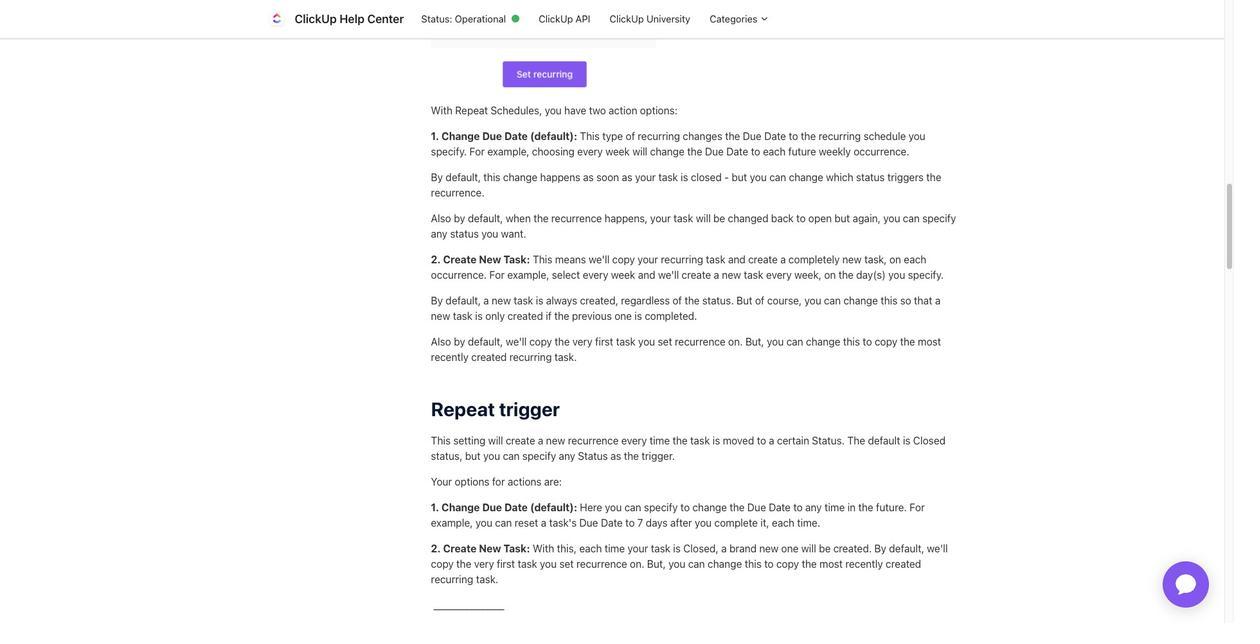 Task type: locate. For each thing, give the bounding box(es) containing it.
new up the _____________
[[479, 543, 501, 555]]

1 vertical spatial week
[[611, 270, 636, 281]]

0 horizontal spatial with
[[431, 105, 453, 117]]

1 2. from the top
[[431, 254, 441, 266]]

specify. inside this type of recurring changes the due date to the recurring schedule you specify. for example, choosing every week will change the due date to each future weekly occurrence.
[[431, 146, 467, 158]]

0 vertical spatial and
[[729, 254, 746, 266]]

0 vertical spatial create
[[749, 254, 778, 266]]

0 horizontal spatial of
[[626, 131, 636, 142]]

change for this type of recurring changes the due date to the recurring schedule you specify. for example, choosing every week will change the due date to each future weekly occurrence.
[[442, 131, 480, 142]]

created down future.
[[886, 559, 922, 570]]

can down completely
[[825, 295, 841, 307]]

previous
[[572, 311, 612, 322]]

occurrence. up only
[[431, 270, 487, 281]]

by for you
[[454, 213, 465, 225]]

by
[[431, 172, 443, 183], [431, 295, 443, 307], [875, 543, 887, 555]]

1 vertical spatial specify
[[523, 451, 557, 462]]

2 1. from the top
[[431, 502, 439, 514]]

clickup for clickup university
[[610, 13, 644, 25]]

the right the in
[[859, 502, 874, 514]]

complete
[[715, 517, 758, 529]]

1 horizontal spatial of
[[673, 295, 682, 307]]

this inside by default, a new task is always created, regardless of the status. but of course, you can change this so that a new task is only created if the previous one is completed.
[[881, 295, 898, 307]]

1. change due date (default): for example,
[[431, 502, 578, 514]]

can inside by default, a new task is always created, regardless of the status. but of course, you can change this so that a new task is only created if the previous one is completed.
[[825, 295, 841, 307]]

1 vertical spatial create
[[682, 270, 712, 281]]

but right open
[[835, 213, 851, 225]]

a
[[781, 254, 786, 266], [714, 270, 720, 281], [484, 295, 489, 307], [936, 295, 941, 307], [538, 435, 544, 447], [769, 435, 775, 447], [541, 517, 547, 529], [722, 543, 727, 555]]

1 horizontal spatial as
[[611, 451, 622, 462]]

0 vertical spatial specify.
[[431, 146, 467, 158]]

can down course, at the top right of page
[[787, 337, 804, 348]]

2 vertical spatial any
[[806, 502, 822, 514]]

clickup help center link
[[267, 9, 412, 29]]

1 vertical spatial most
[[820, 559, 843, 570]]

0 vertical spatial but
[[732, 172, 748, 183]]

1 vertical spatial repeat
[[431, 398, 495, 421]]

clickup
[[295, 12, 337, 26], [539, 13, 573, 25], [610, 13, 644, 25]]

created
[[508, 311, 543, 322], [472, 352, 507, 364], [886, 559, 922, 570]]

default, inside with this, each time your task is closed, a brand new one will be created. by default, we'll copy the very first task you set recurrence on. but, you can change this to copy the most recently created recurring task.
[[890, 543, 925, 555]]

1 vertical spatial new
[[479, 543, 501, 555]]

1 horizontal spatial on.
[[729, 337, 743, 348]]

status
[[578, 451, 608, 462]]

recurrence up status
[[568, 435, 619, 447]]

1.
[[431, 131, 439, 142], [431, 502, 439, 514]]

new up but
[[722, 270, 742, 281]]

2 change from the top
[[442, 502, 480, 514]]

1 horizontal spatial recently
[[846, 559, 884, 570]]

closed,
[[684, 543, 719, 555]]

recurring down also by default, when the recurrence happens, your task will be changed back to open but again, you can specify any status you want.
[[661, 254, 704, 266]]

can inside by default, this change happens as soon as your task is closed - but you can change which status triggers the recurrence.
[[770, 172, 787, 183]]

any inside here you can specify to change the due date to any time in the future. for example, you can reset a task's due date to 7 days after you complete it, each time.
[[806, 502, 822, 514]]

so
[[901, 295, 912, 307]]

can left "reset"
[[495, 517, 512, 529]]

due down changes
[[705, 146, 724, 158]]

1 horizontal spatial for
[[490, 270, 505, 281]]

0 vertical spatial time
[[650, 435, 670, 447]]

1 vertical spatial first
[[497, 559, 515, 570]]

with
[[431, 105, 453, 117], [533, 543, 555, 555]]

1 1. change due date (default): from the top
[[431, 131, 578, 142]]

but, down the days
[[648, 559, 666, 570]]

created inside also by default, we'll copy the very first task you set recurrence on. but, you can change this to copy the most recently created recurring task.
[[472, 352, 507, 364]]

one
[[615, 311, 632, 322], [782, 543, 799, 555]]

can inside this setting will create a new recurrence every time the task is moved to a certain status. the default is closed status, but you can specify any status as the trigger.
[[503, 451, 520, 462]]

1 horizontal spatial very
[[573, 337, 593, 348]]

1 vertical spatial but
[[835, 213, 851, 225]]

you right 'after'
[[695, 517, 712, 529]]

specify.
[[431, 146, 467, 158], [909, 270, 944, 281]]

each
[[764, 146, 786, 158], [904, 254, 927, 266], [772, 517, 795, 529], [580, 543, 602, 555]]

categories
[[710, 13, 761, 25]]

new up only
[[492, 295, 511, 307]]

1. change due date (default): down schedules,
[[431, 131, 578, 142]]

for
[[470, 146, 485, 158], [490, 270, 505, 281], [910, 502, 925, 514]]

0 vertical spatial for
[[470, 146, 485, 158]]

occurrence. inside this type of recurring changes the due date to the recurring schedule you specify. for example, choosing every week will change the due date to each future weekly occurrence.
[[854, 146, 910, 158]]

default, inside also by default, we'll copy the very first task you set recurrence on. but, you can change this to copy the most recently created recurring task.
[[468, 337, 503, 348]]

0 horizontal spatial but,
[[648, 559, 666, 570]]

0 vertical spatial first
[[596, 337, 614, 348]]

2. create new task:
[[431, 254, 530, 266], [431, 543, 530, 555]]

0 vertical spatial on.
[[729, 337, 743, 348]]

1 vertical spatial on.
[[630, 559, 645, 570]]

1 horizontal spatial on
[[890, 254, 902, 266]]

the right if
[[555, 311, 570, 322]]

0 horizontal spatial one
[[615, 311, 632, 322]]

1 change from the top
[[442, 131, 480, 142]]

1 1. from the top
[[431, 131, 439, 142]]

1 vertical spatial be
[[819, 543, 831, 555]]

here
[[580, 502, 603, 514]]

1 horizontal spatial create
[[682, 270, 712, 281]]

also inside also by default, when the recurrence happens, your task will be changed back to open but again, you can specify any status you want.
[[431, 213, 451, 225]]

by inside also by default, when the recurrence happens, your task will be changed back to open but again, you can specify any status you want.
[[454, 213, 465, 225]]

but, down but
[[746, 337, 765, 348]]

we'll inside with this, each time your task is closed, a brand new one will be created. by default, we'll copy the very first task you set recurrence on. but, you can change this to copy the most recently created recurring task.
[[928, 543, 949, 555]]

clickup help center
[[295, 12, 404, 26]]

0 horizontal spatial set
[[560, 559, 574, 570]]

by for by default, a new task is always created, regardless of the status. but of course, you can change this so that a new task is only created if the previous one is completed.
[[431, 295, 443, 307]]

recurring inside also by default, we'll copy the very first task you set recurrence on. but, you can change this to copy the most recently created recurring task.
[[510, 352, 552, 364]]

recurrence inside this setting will create a new recurrence every time the task is moved to a certain status. the default is closed status, but you can specify any status as the trigger.
[[568, 435, 619, 447]]

any left status
[[559, 451, 576, 462]]

your right happens,
[[651, 213, 671, 225]]

default, inside by default, this change happens as soon as your task is closed - but you can change which status triggers the recurrence.
[[446, 172, 481, 183]]

0 horizontal spatial specify.
[[431, 146, 467, 158]]

2 by from the top
[[454, 337, 465, 348]]

be
[[714, 213, 726, 225], [819, 543, 831, 555]]

0 vertical spatial any
[[431, 228, 448, 240]]

you up your options for actions are:
[[484, 451, 501, 462]]

2 vertical spatial specify
[[644, 502, 678, 514]]

and up regardless
[[638, 270, 656, 281]]

week
[[606, 146, 630, 158], [611, 270, 636, 281]]

1 horizontal spatial and
[[729, 254, 746, 266]]

will down by default, this change happens as soon as your task is closed - but you can change which status triggers the recurrence.
[[696, 213, 711, 225]]

0 horizontal spatial this
[[431, 435, 451, 447]]

you left have
[[545, 105, 562, 117]]

you inside by default, this change happens as soon as your task is closed - but you can change which status triggers the recurrence.
[[750, 172, 767, 183]]

api
[[576, 13, 591, 25]]

1 vertical spatial 2. create new task:
[[431, 543, 530, 555]]

1 vertical spatial set
[[560, 559, 574, 570]]

specify. inside this means we'll copy your recurring task and create a completely new task, on each occurrence. for example, select every week and we'll create a new task every week, on the day(s) you specify.
[[909, 270, 944, 281]]

2 2. from the top
[[431, 543, 441, 555]]

2 horizontal spatial created
[[886, 559, 922, 570]]

this,
[[557, 543, 577, 555]]

will inside this type of recurring changes the due date to the recurring schedule you specify. for example, choosing every week will change the due date to each future weekly occurrence.
[[633, 146, 648, 158]]

specify up the days
[[644, 502, 678, 514]]

clickup left help
[[295, 12, 337, 26]]

recurring inside this means we'll copy your recurring task and create a completely new task, on each occurrence. for example, select every week and we'll create a new task every week, on the day(s) you specify.
[[661, 254, 704, 266]]

set
[[658, 337, 673, 348], [560, 559, 574, 570]]

only
[[486, 311, 505, 322]]

certain
[[778, 435, 810, 447]]

0 vertical spatial 2. create new task:
[[431, 254, 530, 266]]

on. inside with this, each time your task is closed, a brand new one will be created. by default, we'll copy the very first task you set recurrence on. but, you can change this to copy the most recently created recurring task.
[[630, 559, 645, 570]]

1 vertical spatial with
[[533, 543, 555, 555]]

for
[[492, 476, 505, 488]]

this
[[580, 131, 600, 142], [533, 254, 553, 266], [431, 435, 451, 447]]

1 vertical spatial 2.
[[431, 543, 441, 555]]

be inside with this, each time your task is closed, a brand new one will be created. by default, we'll copy the very first task you set recurrence on. but, you can change this to copy the most recently created recurring task.
[[819, 543, 831, 555]]

1 vertical spatial task.
[[476, 574, 499, 586]]

(default): for this
[[531, 131, 578, 142]]

and
[[729, 254, 746, 266], [638, 270, 656, 281]]

the
[[726, 131, 741, 142], [801, 131, 816, 142], [688, 146, 703, 158], [927, 172, 942, 183], [534, 213, 549, 225], [839, 270, 854, 281], [685, 295, 700, 307], [555, 311, 570, 322], [555, 337, 570, 348], [901, 337, 916, 348], [673, 435, 688, 447], [624, 451, 639, 462], [730, 502, 745, 514], [859, 502, 874, 514], [457, 559, 472, 570], [802, 559, 817, 570]]

by inside by default, a new task is always created, regardless of the status. but of course, you can change this so that a new task is only created if the previous one is completed.
[[431, 295, 443, 307]]

one inside with this, each time your task is closed, a brand new one will be created. by default, we'll copy the very first task you set recurrence on. but, you can change this to copy the most recently created recurring task.
[[782, 543, 799, 555]]

any inside this setting will create a new recurrence every time the task is moved to a certain status. the default is closed status, but you can specify any status as the trigger.
[[559, 451, 576, 462]]

you left "reset"
[[476, 517, 493, 529]]

task down also by default, when the recurrence happens, your task will be changed back to open but again, you can specify any status you want.
[[706, 254, 726, 266]]

back
[[772, 213, 794, 225]]

also for also by default, when the recurrence happens, your task will be changed back to open but again, you can specify any status you want.
[[431, 213, 451, 225]]

specify inside this setting will create a new recurrence every time the task is moved to a certain status. the default is closed status, but you can specify any status as the trigger.
[[523, 451, 557, 462]]

your inside by default, this change happens as soon as your task is closed - but you can change which status triggers the recurrence.
[[636, 172, 656, 183]]

0 horizontal spatial any
[[431, 228, 448, 240]]

with inside with this, each time your task is closed, a brand new one will be created. by default, we'll copy the very first task you set recurrence on. but, you can change this to copy the most recently created recurring task.
[[533, 543, 555, 555]]

is left closed
[[681, 172, 689, 183]]

2 horizontal spatial this
[[580, 131, 600, 142]]

task left the 'moved'
[[691, 435, 710, 447]]

0 horizontal spatial time
[[605, 543, 625, 555]]

this left "type"
[[580, 131, 600, 142]]

2 horizontal spatial of
[[756, 295, 765, 307]]

time inside with this, each time your task is closed, a brand new one will be created. by default, we'll copy the very first task you set recurrence on. but, you can change this to copy the most recently created recurring task.
[[605, 543, 625, 555]]

specify inside here you can specify to change the due date to any time in the future. for example, you can reset a task's due date to 7 days after you complete it, each time.
[[644, 502, 678, 514]]

task inside also by default, we'll copy the very first task you set recurrence on. but, you can change this to copy the most recently created recurring task.
[[616, 337, 636, 348]]

week down "type"
[[606, 146, 630, 158]]

this for 2. create new task:
[[533, 254, 553, 266]]

0 vertical spatial occurrence.
[[854, 146, 910, 158]]

trigger.
[[642, 451, 675, 462]]

new down trigger at the bottom left of page
[[546, 435, 566, 447]]

on. down but
[[729, 337, 743, 348]]

2 horizontal spatial clickup
[[610, 13, 644, 25]]

with for this,
[[533, 543, 555, 555]]

due
[[483, 131, 502, 142], [743, 131, 762, 142], [705, 146, 724, 158], [483, 502, 502, 514], [748, 502, 767, 514], [580, 517, 599, 529]]

1 vertical spatial change
[[442, 502, 480, 514]]

0 horizontal spatial specify
[[523, 451, 557, 462]]

0 horizontal spatial first
[[497, 559, 515, 570]]

default,
[[446, 172, 481, 183], [468, 213, 503, 225], [446, 295, 481, 307], [468, 337, 503, 348], [890, 543, 925, 555]]

a inside with this, each time your task is closed, a brand new one will be created. by default, we'll copy the very first task you set recurrence on. but, you can change this to copy the most recently created recurring task.
[[722, 543, 727, 555]]

to inside also by default, we'll copy the very first task you set recurrence on. but, you can change this to copy the most recently created recurring task.
[[863, 337, 873, 348]]

this inside this setting will create a new recurrence every time the task is moved to a certain status. the default is closed status, but you can specify any status as the trigger.
[[431, 435, 451, 447]]

0 vertical spatial 2.
[[431, 254, 441, 266]]

1 task: from the top
[[504, 254, 530, 266]]

task
[[659, 172, 678, 183], [674, 213, 694, 225], [706, 254, 726, 266], [744, 270, 764, 281], [514, 295, 534, 307], [453, 311, 473, 322], [616, 337, 636, 348], [691, 435, 710, 447], [651, 543, 671, 555], [518, 559, 538, 570]]

status inside also by default, when the recurrence happens, your task will be changed back to open but again, you can specify any status you want.
[[450, 228, 479, 240]]

by inside by default, this change happens as soon as your task is closed - but you can change which status triggers the recurrence.
[[431, 172, 443, 183]]

recurring
[[638, 131, 681, 142], [819, 131, 862, 142], [661, 254, 704, 266], [510, 352, 552, 364], [431, 574, 474, 586]]

this inside this means we'll copy your recurring task and create a completely new task, on each occurrence. for example, select every week and we'll create a new task every week, on the day(s) you specify.
[[533, 254, 553, 266]]

1 vertical spatial very
[[474, 559, 494, 570]]

1 horizontal spatial status
[[857, 172, 885, 183]]

0 vertical spatial week
[[606, 146, 630, 158]]

very inside also by default, we'll copy the very first task you set recurrence on. but, you can change this to copy the most recently created recurring task.
[[573, 337, 593, 348]]

a left the "brand"
[[722, 543, 727, 555]]

task inside this setting will create a new recurrence every time the task is moved to a certain status. the default is closed status, but you can specify any status as the trigger.
[[691, 435, 710, 447]]

as right soon on the top
[[622, 172, 633, 183]]

0 horizontal spatial task.
[[476, 574, 499, 586]]

date
[[505, 131, 528, 142], [765, 131, 787, 142], [727, 146, 749, 158], [505, 502, 528, 514], [769, 502, 791, 514], [601, 517, 623, 529]]

specify. up that at the right top of the page
[[909, 270, 944, 281]]

any down recurrence.
[[431, 228, 448, 240]]

status
[[857, 172, 885, 183], [450, 228, 479, 240]]

also
[[431, 213, 451, 225], [431, 337, 451, 348]]

happens
[[541, 172, 581, 183]]

0 vertical spatial 1. change due date (default):
[[431, 131, 578, 142]]

time
[[650, 435, 670, 447], [825, 502, 845, 514], [605, 543, 625, 555]]

1. up recurrence.
[[431, 131, 439, 142]]

2 vertical spatial but
[[465, 451, 481, 462]]

most down created.
[[820, 559, 843, 570]]

week,
[[795, 270, 822, 281]]

task. up the _____________
[[476, 574, 499, 586]]

week up regardless
[[611, 270, 636, 281]]

you inside this type of recurring changes the due date to the recurring schedule you specify. for example, choosing every week will change the due date to each future weekly occurrence.
[[909, 131, 926, 142]]

recurrence inside also by default, when the recurrence happens, your task will be changed back to open but again, you can specify any status you want.
[[552, 213, 602, 225]]

new left task,
[[843, 254, 862, 266]]

task down the days
[[651, 543, 671, 555]]

will right setting
[[489, 435, 503, 447]]

2. create new task: down want.
[[431, 254, 530, 266]]

2 horizontal spatial any
[[806, 502, 822, 514]]

specify. up recurrence.
[[431, 146, 467, 158]]

1 horizontal spatial specify
[[644, 502, 678, 514]]

on right task,
[[890, 254, 902, 266]]

recurrence inside also by default, we'll copy the very first task you set recurrence on. but, you can change this to copy the most recently created recurring task.
[[675, 337, 726, 348]]

1. for this type of recurring changes the due date to the recurring schedule you specify. for example, choosing every week will change the due date to each future weekly occurrence.
[[431, 131, 439, 142]]

screenshot of the legacy recurring 'repeat schedule' customization options. image
[[431, 0, 656, 93]]

due right changes
[[743, 131, 762, 142]]

2 new from the top
[[479, 543, 501, 555]]

completely
[[789, 254, 840, 266]]

each inside this means we'll copy your recurring task and create a completely new task, on each occurrence. for example, select every week and we'll create a new task every week, on the day(s) you specify.
[[904, 254, 927, 266]]

reset
[[515, 517, 539, 529]]

created,
[[580, 295, 619, 307]]

to inside with this, each time your task is closed, a brand new one will be created. by default, we'll copy the very first task you set recurrence on. but, you can change this to copy the most recently created recurring task.
[[765, 559, 774, 570]]

by
[[454, 213, 465, 225], [454, 337, 465, 348]]

we'll inside also by default, we'll copy the very first task you set recurrence on. but, you can change this to copy the most recently created recurring task.
[[506, 337, 527, 348]]

0 horizontal spatial but
[[465, 451, 481, 462]]

-
[[725, 172, 730, 183]]

the down so
[[901, 337, 916, 348]]

of right but
[[756, 295, 765, 307]]

specify down triggers
[[923, 213, 957, 225]]

0 vertical spatial new
[[479, 254, 501, 266]]

very down previous
[[573, 337, 593, 348]]

this inside also by default, we'll copy the very first task you set recurrence on. but, you can change this to copy the most recently created recurring task.
[[844, 337, 861, 348]]

will inside with this, each time your task is closed, a brand new one will be created. by default, we'll copy the very first task you set recurrence on. but, you can change this to copy the most recently created recurring task.
[[802, 543, 817, 555]]

specify up are:
[[523, 451, 557, 462]]

university
[[647, 13, 691, 25]]

specify inside also by default, when the recurrence happens, your task will be changed back to open but again, you can specify any status you want.
[[923, 213, 957, 225]]

will down time.
[[802, 543, 817, 555]]

with for repeat
[[431, 105, 453, 117]]

time inside here you can specify to change the due date to any time in the future. for example, you can reset a task's due date to 7 days after you complete it, each time.
[[825, 502, 845, 514]]

task: for with
[[504, 543, 530, 555]]

0 vertical spatial one
[[615, 311, 632, 322]]

2 (default): from the top
[[531, 502, 578, 514]]

1 vertical spatial 1. change due date (default):
[[431, 502, 578, 514]]

one down time.
[[782, 543, 799, 555]]

0 vertical spatial recently
[[431, 352, 469, 364]]

1 horizontal spatial created
[[508, 311, 543, 322]]

1 vertical spatial one
[[782, 543, 799, 555]]

0 vertical spatial very
[[573, 337, 593, 348]]

this for 1. change due date (default):
[[580, 131, 600, 142]]

1 also from the top
[[431, 213, 451, 225]]

will
[[633, 146, 648, 158], [696, 213, 711, 225], [489, 435, 503, 447], [802, 543, 817, 555]]

copy inside this means we'll copy your recurring task and create a completely new task, on each occurrence. for example, select every week and we'll create a new task every week, on the day(s) you specify.
[[613, 254, 635, 266]]

copy
[[613, 254, 635, 266], [530, 337, 552, 348], [875, 337, 898, 348], [431, 559, 454, 570], [777, 559, 800, 570]]

1 vertical spatial but,
[[648, 559, 666, 570]]

task down by default, this change happens as soon as your task is closed - but you can change which status triggers the recurrence.
[[674, 213, 694, 225]]

you right 'day(s)'
[[889, 270, 906, 281]]

the left 'day(s)'
[[839, 270, 854, 281]]

it,
[[761, 517, 770, 529]]

one inside by default, a new task is always created, regardless of the status. but of course, you can change this so that a new task is only created if the previous one is completed.
[[615, 311, 632, 322]]

1 2. create new task: from the top
[[431, 254, 530, 266]]

by default, a new task is always created, regardless of the status. but of course, you can change this so that a new task is only created if the previous one is completed.
[[431, 295, 941, 322]]

example,
[[488, 146, 530, 158], [508, 270, 550, 281], [431, 517, 473, 529]]

any
[[431, 228, 448, 240], [559, 451, 576, 462], [806, 502, 822, 514]]

0 vertical spatial with
[[431, 105, 453, 117]]

1 (default): from the top
[[531, 131, 578, 142]]

(default): for here
[[531, 502, 578, 514]]

this left means
[[533, 254, 553, 266]]

2 create from the top
[[443, 543, 477, 555]]

2 vertical spatial time
[[605, 543, 625, 555]]

change inside this type of recurring changes the due date to the recurring schedule you specify. for example, choosing every week will change the due date to each future weekly occurrence.
[[651, 146, 685, 158]]

create for this means we'll copy your recurring task and create a completely new task, on each occurrence. for example, select every week and we'll create a new task every week, on the day(s) you specify.
[[443, 254, 477, 266]]

is
[[681, 172, 689, 183], [536, 295, 544, 307], [475, 311, 483, 322], [635, 311, 643, 322], [713, 435, 721, 447], [904, 435, 911, 447], [674, 543, 681, 555]]

2 1. change due date (default): from the top
[[431, 502, 578, 514]]

the inside also by default, when the recurrence happens, your task will be changed back to open but again, you can specify any status you want.
[[534, 213, 549, 225]]

create down trigger at the bottom left of page
[[506, 435, 536, 447]]

by for by default, this change happens as soon as your task is closed - but you can change which status triggers the recurrence.
[[431, 172, 443, 183]]

but right -
[[732, 172, 748, 183]]

repeat
[[455, 105, 488, 117], [431, 398, 495, 421]]

specify
[[923, 213, 957, 225], [523, 451, 557, 462], [644, 502, 678, 514]]

0 horizontal spatial very
[[474, 559, 494, 570]]

0 horizontal spatial status
[[450, 228, 479, 240]]

each right task,
[[904, 254, 927, 266]]

this up status,
[[431, 435, 451, 447]]

the down changes
[[688, 146, 703, 158]]

task:
[[504, 254, 530, 266], [504, 543, 530, 555]]

this inside this type of recurring changes the due date to the recurring schedule you specify. for example, choosing every week will change the due date to each future weekly occurrence.
[[580, 131, 600, 142]]

1 horizontal spatial one
[[782, 543, 799, 555]]

to
[[789, 131, 799, 142], [752, 146, 761, 158], [797, 213, 806, 225], [863, 337, 873, 348], [757, 435, 767, 447], [681, 502, 690, 514], [794, 502, 803, 514], [626, 517, 635, 529], [765, 559, 774, 570]]

this inside by default, this change happens as soon as your task is closed - but you can change which status triggers the recurrence.
[[484, 172, 501, 183]]

of up completed.
[[673, 295, 682, 307]]

1 vertical spatial 1.
[[431, 502, 439, 514]]

2 horizontal spatial time
[[825, 502, 845, 514]]

repeat left schedules,
[[455, 105, 488, 117]]

be inside also by default, when the recurrence happens, your task will be changed back to open but again, you can specify any status you want.
[[714, 213, 726, 225]]

also inside also by default, we'll copy the very first task you set recurrence on. but, you can change this to copy the most recently created recurring task.
[[431, 337, 451, 348]]

1 create from the top
[[443, 254, 477, 266]]

when
[[506, 213, 531, 225]]

0 vertical spatial repeat
[[455, 105, 488, 117]]

2 task: from the top
[[504, 543, 530, 555]]

0 vertical spatial change
[[442, 131, 480, 142]]

but inside by default, this change happens as soon as your task is closed - but you can change which status triggers the recurrence.
[[732, 172, 748, 183]]

as right status
[[611, 451, 622, 462]]

1 vertical spatial for
[[490, 270, 505, 281]]

create
[[749, 254, 778, 266], [682, 270, 712, 281], [506, 435, 536, 447]]

1 vertical spatial and
[[638, 270, 656, 281]]

is left the closed,
[[674, 543, 681, 555]]

2 vertical spatial created
[[886, 559, 922, 570]]

1 horizontal spatial any
[[559, 451, 576, 462]]

2 horizontal spatial specify
[[923, 213, 957, 225]]

2 also from the top
[[431, 337, 451, 348]]

of
[[626, 131, 636, 142], [673, 295, 682, 307], [756, 295, 765, 307]]

change
[[442, 131, 480, 142], [442, 502, 480, 514]]

created down only
[[472, 352, 507, 364]]

example, down schedules,
[[488, 146, 530, 158]]

2 vertical spatial create
[[506, 435, 536, 447]]

your inside this means we'll copy your recurring task and create a completely new task, on each occurrence. for example, select every week and we'll create a new task every week, on the day(s) you specify.
[[638, 254, 659, 266]]

0 vertical spatial also
[[431, 213, 451, 225]]

0 vertical spatial this
[[580, 131, 600, 142]]

application
[[1148, 547, 1225, 624]]

new
[[479, 254, 501, 266], [479, 543, 501, 555]]

0 vertical spatial status
[[857, 172, 885, 183]]

1 vertical spatial task:
[[504, 543, 530, 555]]

set down completed.
[[658, 337, 673, 348]]

every up course, at the top right of page
[[767, 270, 792, 281]]

create
[[443, 254, 477, 266], [443, 543, 477, 555]]

2 2. create new task: from the top
[[431, 543, 530, 555]]

center
[[368, 12, 404, 26]]

0 vertical spatial created
[[508, 311, 543, 322]]

0 vertical spatial 1.
[[431, 131, 439, 142]]

0 horizontal spatial for
[[470, 146, 485, 158]]

change for here you can specify to change the due date to any time in the future. for example, you can reset a task's due date to 7 days after you complete it, each time.
[[442, 502, 480, 514]]

time right this,
[[605, 543, 625, 555]]

2 vertical spatial example,
[[431, 517, 473, 529]]

your inside also by default, when the recurrence happens, your task will be changed back to open but again, you can specify any status you want.
[[651, 213, 671, 225]]

1 vertical spatial any
[[559, 451, 576, 462]]

1 horizontal spatial set
[[658, 337, 673, 348]]

1 by from the top
[[454, 213, 465, 225]]

2 horizontal spatial for
[[910, 502, 925, 514]]

the down always
[[555, 337, 570, 348]]

recently
[[431, 352, 469, 364], [846, 559, 884, 570]]

is left always
[[536, 295, 544, 307]]

1 new from the top
[[479, 254, 501, 266]]

1 vertical spatial by
[[454, 337, 465, 348]]

of right "type"
[[626, 131, 636, 142]]

2. create new task: down "reset"
[[431, 543, 530, 555]]

most down that at the right top of the page
[[918, 337, 942, 348]]



Task type: describe. For each thing, give the bounding box(es) containing it.
created inside with this, each time your task is closed, a brand new one will be created. by default, we'll copy the very first task you set recurrence on. but, you can change this to copy the most recently created recurring task.
[[886, 559, 922, 570]]

you down course, at the top right of page
[[767, 337, 784, 348]]

recurring inside with this, each time your task is closed, a brand new one will be created. by default, we'll copy the very first task you set recurrence on. but, you can change this to copy the most recently created recurring task.
[[431, 574, 474, 586]]

status.
[[813, 435, 845, 447]]

also by default, when the recurrence happens, your task will be changed back to open but again, you can specify any status you want.
[[431, 213, 957, 240]]

example, inside this type of recurring changes the due date to the recurring schedule you specify. for example, choosing every week will change the due date to each future weekly occurrence.
[[488, 146, 530, 158]]

you inside this means we'll copy your recurring task and create a completely new task, on each occurrence. for example, select every week and we'll create a new task every week, on the day(s) you specify.
[[889, 270, 906, 281]]

changes
[[683, 131, 723, 142]]

2 horizontal spatial create
[[749, 254, 778, 266]]

type
[[603, 131, 623, 142]]

_____________
[[431, 600, 505, 611]]

7
[[638, 517, 644, 529]]

created.
[[834, 543, 872, 555]]

time inside this setting will create a new recurrence every time the task is moved to a certain status. the default is closed status, but you can specify any status as the trigger.
[[650, 435, 670, 447]]

recurrence inside with this, each time your task is closed, a brand new one will be created. by default, we'll copy the very first task you set recurrence on. but, you can change this to copy the most recently created recurring task.
[[577, 559, 628, 570]]

can up the 7
[[625, 502, 642, 514]]

you inside by default, a new task is always created, regardless of the status. but of course, you can change this so that a new task is only created if the previous one is completed.
[[805, 295, 822, 307]]

will inside this setting will create a new recurrence every time the task is moved to a certain status. the default is closed status, but you can specify any status as the trigger.
[[489, 435, 503, 447]]

help
[[340, 12, 365, 26]]

a inside here you can specify to change the due date to any time in the future. for example, you can reset a task's due date to 7 days after you complete it, each time.
[[541, 517, 547, 529]]

for inside this type of recurring changes the due date to the recurring schedule you specify. for example, choosing every week will change the due date to each future weekly occurrence.
[[470, 146, 485, 158]]

status:
[[422, 13, 453, 25]]

by inside with this, each time your task is closed, a brand new one will be created. by default, we'll copy the very first task you set recurrence on. but, you can change this to copy the most recently created recurring task.
[[875, 543, 887, 555]]

0 horizontal spatial and
[[638, 270, 656, 281]]

week inside this type of recurring changes the due date to the recurring schedule you specify. for example, choosing every week will change the due date to each future weekly occurrence.
[[606, 146, 630, 158]]

occurrence. inside this means we'll copy your recurring task and create a completely new task, on each occurrence. for example, select every week and we'll create a new task every week, on the day(s) you specify.
[[431, 270, 487, 281]]

status: operational
[[422, 13, 506, 25]]

a left completely
[[781, 254, 786, 266]]

of inside this type of recurring changes the due date to the recurring schedule you specify. for example, choosing every week will change the due date to each future weekly occurrence.
[[626, 131, 636, 142]]

two
[[589, 105, 606, 117]]

this type of recurring changes the due date to the recurring schedule you specify. for example, choosing every week will change the due date to each future weekly occurrence.
[[431, 131, 926, 158]]

completed.
[[645, 311, 698, 322]]

days
[[646, 517, 668, 529]]

also by default, we'll copy the very first task you set recurrence on. but, you can change this to copy the most recently created recurring task.
[[431, 337, 942, 364]]

by default, this change happens as soon as your task is closed - but you can change which status triggers the recurrence.
[[431, 172, 942, 199]]

task left always
[[514, 295, 534, 307]]

very inside with this, each time your task is closed, a brand new one will be created. by default, we'll copy the very first task you set recurrence on. but, you can change this to copy the most recently created recurring task.
[[474, 559, 494, 570]]

course,
[[768, 295, 802, 307]]

moved
[[723, 435, 755, 447]]

created inside by default, a new task is always created, regardless of the status. but of course, you can change this so that a new task is only created if the previous one is completed.
[[508, 311, 543, 322]]

can inside also by default, we'll copy the very first task you set recurrence on. but, you can change this to copy the most recently created recurring task.
[[787, 337, 804, 348]]

can inside with this, each time your task is closed, a brand new one will be created. by default, we'll copy the very first task you set recurrence on. but, you can change this to copy the most recently created recurring task.
[[689, 559, 705, 570]]

day(s)
[[857, 270, 886, 281]]

your
[[431, 476, 452, 488]]

for inside here you can specify to change the due date to any time in the future. for example, you can reset a task's due date to 7 days after you complete it, each time.
[[910, 502, 925, 514]]

clickup for clickup api
[[539, 13, 573, 25]]

a left certain
[[769, 435, 775, 447]]

most inside also by default, we'll copy the very first task you set recurrence on. but, you can change this to copy the most recently created recurring task.
[[918, 337, 942, 348]]

is left the 'moved'
[[713, 435, 721, 447]]

is right default on the bottom right of the page
[[904, 435, 911, 447]]

is inside with this, each time your task is closed, a brand new one will be created. by default, we'll copy the very first task you set recurrence on. but, you can change this to copy the most recently created recurring task.
[[674, 543, 681, 555]]

but inside this setting will create a new recurrence every time the task is moved to a certain status. the default is closed status, but you can specify any status as the trigger.
[[465, 451, 481, 462]]

set inside also by default, we'll copy the very first task you set recurrence on. but, you can change this to copy the most recently created recurring task.
[[658, 337, 673, 348]]

always
[[546, 295, 578, 307]]

default, inside by default, a new task is always created, regardless of the status. but of course, you can change this so that a new task is only created if the previous one is completed.
[[446, 295, 481, 307]]

0 horizontal spatial as
[[583, 172, 594, 183]]

the inside this means we'll copy your recurring task and create a completely new task, on each occurrence. for example, select every week and we'll create a new task every week, on the day(s) you specify.
[[839, 270, 854, 281]]

new left only
[[431, 311, 451, 322]]

you down the closed,
[[669, 559, 686, 570]]

every inside this type of recurring changes the due date to the recurring schedule you specify. for example, choosing every week will change the due date to each future weekly occurrence.
[[578, 146, 603, 158]]

example, inside this means we'll copy your recurring task and create a completely new task, on each occurrence. for example, select every week and we'll create a new task every week, on the day(s) you specify.
[[508, 270, 550, 281]]

new for this
[[479, 254, 501, 266]]

schedules,
[[491, 105, 542, 117]]

clickup university
[[610, 13, 691, 25]]

2. create new task: for with this, each time your task is closed, a brand new one will be created. by default, we'll copy the very first task you set recurrence on. but, you can change this to copy the most recently created recurring task.
[[431, 543, 530, 555]]

change inside also by default, we'll copy the very first task you set recurrence on. but, you can change this to copy the most recently created recurring task.
[[807, 337, 841, 348]]

you down task's
[[540, 559, 557, 570]]

recurring down options: at the top right of the page
[[638, 131, 681, 142]]

with this, each time your task is closed, a brand new one will be created. by default, we'll copy the very first task you set recurrence on. but, you can change this to copy the most recently created recurring task.
[[431, 543, 949, 586]]

for inside this means we'll copy your recurring task and create a completely new task, on each occurrence. for example, select every week and we'll create a new task every week, on the day(s) you specify.
[[490, 270, 505, 281]]

categories button
[[701, 7, 780, 31]]

every inside this setting will create a new recurrence every time the task is moved to a certain status. the default is closed status, but you can specify any status as the trigger.
[[622, 435, 647, 447]]

if
[[546, 311, 552, 322]]

but, inside with this, each time your task is closed, a brand new one will be created. by default, we'll copy the very first task you set recurrence on. but, you can change this to copy the most recently created recurring task.
[[648, 559, 666, 570]]

choosing
[[532, 146, 575, 158]]

a up "status."
[[714, 270, 720, 281]]

the up complete
[[730, 502, 745, 514]]

due down your options for actions are:
[[483, 502, 502, 514]]

again,
[[853, 213, 881, 225]]

task's
[[549, 517, 577, 529]]

1. change due date (default): for choosing
[[431, 131, 578, 142]]

setting
[[454, 435, 486, 447]]

means
[[555, 254, 586, 266]]

after
[[671, 517, 693, 529]]

brand
[[730, 543, 757, 555]]

task up but
[[744, 270, 764, 281]]

the up the _____________
[[457, 559, 472, 570]]

future.
[[877, 502, 907, 514]]

options
[[455, 476, 490, 488]]

the down time.
[[802, 559, 817, 570]]

set inside with this, each time your task is closed, a brand new one will be created. by default, we'll copy the very first task you set recurrence on. but, you can change this to copy the most recently created recurring task.
[[560, 559, 574, 570]]

recurring up weekly
[[819, 131, 862, 142]]

in
[[848, 502, 856, 514]]

this setting will create a new recurrence every time the task is moved to a certain status. the default is closed status, but you can specify any status as the trigger.
[[431, 435, 946, 462]]

create inside this setting will create a new recurrence every time the task is moved to a certain status. the default is closed status, but you can specify any status as the trigger.
[[506, 435, 536, 447]]

status,
[[431, 451, 463, 462]]

any inside also by default, when the recurrence happens, your task will be changed back to open but again, you can specify any status you want.
[[431, 228, 448, 240]]

you inside this setting will create a new recurrence every time the task is moved to a certain status. the default is closed status, but you can specify any status as the trigger.
[[484, 451, 501, 462]]

future
[[789, 146, 817, 158]]

0 horizontal spatial on
[[825, 270, 836, 281]]

which
[[827, 172, 854, 183]]

new for with
[[479, 543, 501, 555]]

the inside by default, this change happens as soon as your task is closed - but you can change which status triggers the recurrence.
[[927, 172, 942, 183]]

task inside by default, this change happens as soon as your task is closed - but you can change which status triggers the recurrence.
[[659, 172, 678, 183]]

each inside here you can specify to change the due date to any time in the future. for example, you can reset a task's due date to 7 days after you complete it, each time.
[[772, 517, 795, 529]]

want.
[[501, 228, 527, 240]]

task left only
[[453, 311, 473, 322]]

recently inside also by default, we'll copy the very first task you set recurrence on. but, you can change this to copy the most recently created recurring task.
[[431, 352, 469, 364]]

first inside also by default, we'll copy the very first task you set recurrence on. but, you can change this to copy the most recently created recurring task.
[[596, 337, 614, 348]]

closed
[[914, 435, 946, 447]]

recurrence.
[[431, 187, 485, 199]]

your inside with this, each time your task is closed, a brand new one will be created. by default, we'll copy the very first task you set recurrence on. but, you can change this to copy the most recently created recurring task.
[[628, 543, 649, 555]]

by for recently
[[454, 337, 465, 348]]

changed
[[728, 213, 769, 225]]

this means we'll copy your recurring task and create a completely new task, on each occurrence. for example, select every week and we'll create a new task every week, on the day(s) you specify.
[[431, 254, 947, 281]]

with repeat schedules, you have two action options:
[[431, 105, 681, 117]]

2. for this means we'll copy your recurring task and create a completely new task, on each occurrence. for example, select every week and we'll create a new task every week, on the day(s) you specify.
[[431, 254, 441, 266]]

create for with this, each time your task is closed, a brand new one will be created. by default, we'll copy the very first task you set recurrence on. but, you can change this to copy the most recently created recurring task.
[[443, 543, 477, 555]]

have
[[565, 105, 587, 117]]

is left only
[[475, 311, 483, 322]]

clickup university link
[[600, 7, 701, 31]]

select
[[552, 270, 580, 281]]

to inside this setting will create a new recurrence every time the task is moved to a certain status. the default is closed status, but you can specify any status as the trigger.
[[757, 435, 767, 447]]

change inside here you can specify to change the due date to any time in the future. for example, you can reset a task's due date to 7 days after you complete it, each time.
[[693, 502, 727, 514]]

to inside also by default, when the recurrence happens, your task will be changed back to open but again, you can specify any status you want.
[[797, 213, 806, 225]]

each inside this type of recurring changes the due date to the recurring schedule you specify. for example, choosing every week will change the due date to each future weekly occurrence.
[[764, 146, 786, 158]]

soon
[[597, 172, 620, 183]]

open
[[809, 213, 832, 225]]

the up 'trigger.'
[[673, 435, 688, 447]]

new inside with this, each time your task is closed, a brand new one will be created. by default, we'll copy the very first task you set recurrence on. but, you can change this to copy the most recently created recurring task.
[[760, 543, 779, 555]]

you right the again,
[[884, 213, 901, 225]]

status.
[[703, 295, 734, 307]]

you down completed.
[[639, 337, 656, 348]]

weekly
[[819, 146, 852, 158]]

due down here
[[580, 517, 599, 529]]

a down trigger at the bottom left of page
[[538, 435, 544, 447]]

is inside by default, this change happens as soon as your task is closed - but you can change which status triggers the recurrence.
[[681, 172, 689, 183]]

2 horizontal spatial as
[[622, 172, 633, 183]]

but
[[737, 295, 753, 307]]

operational
[[455, 13, 506, 25]]

task down "reset"
[[518, 559, 538, 570]]

regardless
[[621, 295, 670, 307]]

this inside with this, each time your task is closed, a brand new one will be created. by default, we'll copy the very first task you set recurrence on. but, you can change this to copy the most recently created recurring task.
[[745, 559, 762, 570]]

2. create new task: for this means we'll copy your recurring task and create a completely new task, on each occurrence. for example, select every week and we'll create a new task every week, on the day(s) you specify.
[[431, 254, 530, 266]]

task,
[[865, 254, 887, 266]]

change inside with this, each time your task is closed, a brand new one will be created. by default, we'll copy the very first task you set recurrence on. but, you can change this to copy the most recently created recurring task.
[[708, 559, 743, 570]]

the right changes
[[726, 131, 741, 142]]

every up created,
[[583, 270, 609, 281]]

clickup api
[[539, 13, 591, 25]]

1. for here you can specify to change the due date to any time in the future. for example, you can reset a task's due date to 7 days after you complete it, each time.
[[431, 502, 439, 514]]

action
[[609, 105, 638, 117]]

clickup help help center home page image
[[267, 9, 287, 29]]

schedule
[[864, 131, 907, 142]]

the left 'trigger.'
[[624, 451, 639, 462]]

the up future
[[801, 131, 816, 142]]

a right that at the right top of the page
[[936, 295, 941, 307]]

status inside by default, this change happens as soon as your task is closed - but you can change which status triggers the recurrence.
[[857, 172, 885, 183]]

2. for with this, each time your task is closed, a brand new one will be created. by default, we'll copy the very first task you set recurrence on. but, you can change this to copy the most recently created recurring task.
[[431, 543, 441, 555]]

task. inside with this, each time your task is closed, a brand new one will be created. by default, we'll copy the very first task you set recurrence on. but, you can change this to copy the most recently created recurring task.
[[476, 574, 499, 586]]

here you can specify to change the due date to any time in the future. for example, you can reset a task's due date to 7 days after you complete it, each time.
[[431, 502, 925, 529]]

can inside also by default, when the recurrence happens, your task will be changed back to open but again, you can specify any status you want.
[[904, 213, 920, 225]]

are:
[[545, 476, 562, 488]]

you right here
[[605, 502, 622, 514]]

triggers
[[888, 172, 924, 183]]

on. inside also by default, we'll copy the very first task you set recurrence on. but, you can change this to copy the most recently created recurring task.
[[729, 337, 743, 348]]

actions
[[508, 476, 542, 488]]

is down regardless
[[635, 311, 643, 322]]

the
[[848, 435, 866, 447]]

a up only
[[484, 295, 489, 307]]

week inside this means we'll copy your recurring task and create a completely new task, on each occurrence. for example, select every week and we'll create a new task every week, on the day(s) you specify.
[[611, 270, 636, 281]]

each inside with this, each time your task is closed, a brand new one will be created. by default, we'll copy the very first task you set recurrence on. but, you can change this to copy the most recently created recurring task.
[[580, 543, 602, 555]]

time.
[[798, 517, 821, 529]]

you left want.
[[482, 228, 499, 240]]

change inside by default, a new task is always created, regardless of the status. but of course, you can change this so that a new task is only created if the previous one is completed.
[[844, 295, 879, 307]]

will inside also by default, when the recurrence happens, your task will be changed back to open but again, you can specify any status you want.
[[696, 213, 711, 225]]

due up the it,
[[748, 502, 767, 514]]

closed
[[691, 172, 722, 183]]

task: for this
[[504, 254, 530, 266]]

most inside with this, each time your task is closed, a brand new one will be created. by default, we'll copy the very first task you set recurrence on. but, you can change this to copy the most recently created recurring task.
[[820, 559, 843, 570]]

also for also by default, we'll copy the very first task you set recurrence on. but, you can change this to copy the most recently created recurring task.
[[431, 337, 451, 348]]

trigger
[[499, 398, 560, 421]]

clickup api link
[[529, 7, 600, 31]]

happens,
[[605, 213, 648, 225]]

example, inside here you can specify to change the due date to any time in the future. for example, you can reset a task's due date to 7 days after you complete it, each time.
[[431, 517, 473, 529]]

that
[[915, 295, 933, 307]]

options:
[[640, 105, 678, 117]]

default, inside also by default, when the recurrence happens, your task will be changed back to open but again, you can specify any status you want.
[[468, 213, 503, 225]]

the left "status."
[[685, 295, 700, 307]]

new inside this setting will create a new recurrence every time the task is moved to a certain status. the default is closed status, but you can specify any status as the trigger.
[[546, 435, 566, 447]]

task. inside also by default, we'll copy the very first task you set recurrence on. but, you can change this to copy the most recently created recurring task.
[[555, 352, 577, 364]]

clickup for clickup help center
[[295, 12, 337, 26]]

your options for actions are:
[[431, 476, 562, 488]]

but, inside also by default, we'll copy the very first task you set recurrence on. but, you can change this to copy the most recently created recurring task.
[[746, 337, 765, 348]]

repeat trigger
[[431, 398, 560, 421]]

due down schedules,
[[483, 131, 502, 142]]



Task type: vqa. For each thing, say whether or not it's contained in the screenshot.
OR to the right
no



